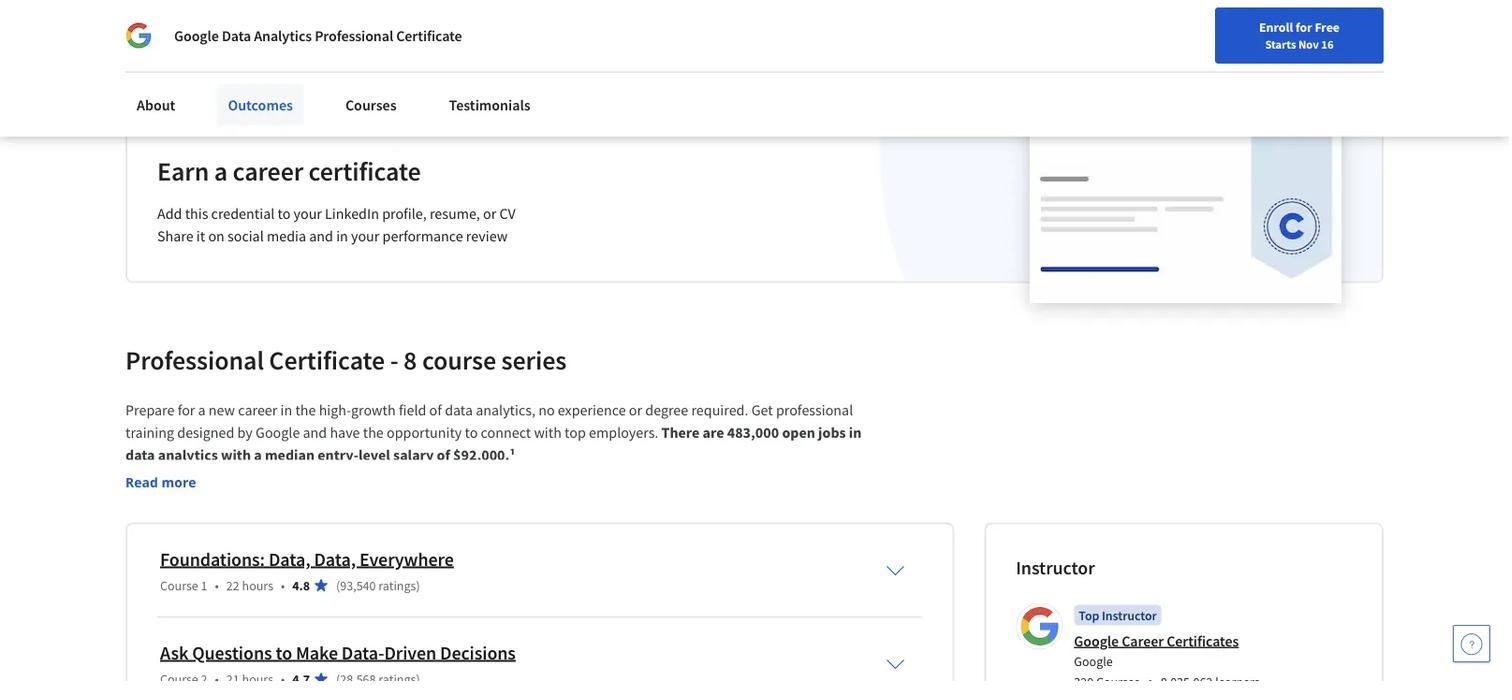 Task type: describe. For each thing, give the bounding box(es) containing it.
31,
[[613, 26, 629, 43]]

google career certificates link
[[1074, 632, 1239, 651]]

promotion,
[[343, 45, 405, 62]]

ratings
[[378, 578, 416, 594]]

0-
[[392, 26, 402, 43]]

foundations: data, data, everywhere
[[160, 548, 454, 571]]

within
[[454, 45, 489, 62]]

help center image
[[1460, 633, 1483, 655]]

0 vertical spatial instructor
[[1016, 556, 1095, 580]]

courses link
[[334, 84, 408, 125]]

training
[[125, 424, 174, 443]]

add this credential to your linkedin profile, resume, or cv share it on social media and in your performance review
[[157, 205, 516, 246]]

outcomes link
[[217, 84, 304, 125]]

review
[[466, 227, 508, 246]]

free
[[1315, 19, 1340, 36]]

0 horizontal spatial your
[[294, 205, 322, 224]]

analytics
[[254, 26, 312, 45]]

share
[[157, 227, 193, 246]]

credential
[[211, 205, 275, 224]]

in inside add this credential to your linkedin profile, resume, or cv share it on social media and in your performance review
[[336, 227, 348, 246]]

certificate
[[309, 155, 421, 188]]

to inside prepare for a new career in the high-growth field of data analytics, no experience or degree required. get professional training designed by google and have the opportunity to connect with top employers.
[[465, 424, 478, 443]]

six
[[491, 45, 506, 62]]

high-
[[319, 402, 351, 420]]

2022
[[551, 26, 577, 43]]

$92,000.¹
[[453, 446, 515, 465]]

1 vertical spatial certificate
[[269, 344, 385, 377]]

with inside prepare for a new career in the high-growth field of data analytics, no experience or degree required. get professional training designed by google and have the opportunity to connect with top employers.
[[534, 424, 562, 443]]

ask
[[160, 642, 188, 665]]

job
[[209, 26, 229, 43]]

entry-
[[318, 446, 359, 465]]

data-
[[342, 642, 384, 665]]

data inside prepare for a new career in the high-growth field of data analytics, no experience or degree required. get professional training designed by google and have the opportunity to connect with top employers.
[[445, 402, 473, 420]]

required.
[[691, 402, 748, 420]]

linkedin
[[325, 205, 379, 224]]

top instructor google career certificates google
[[1074, 607, 1239, 671]]

show notifications image
[[1256, 23, 1279, 46]]

states
[[871, 45, 905, 62]]

read
[[125, 474, 158, 491]]

certificates
[[1167, 632, 1239, 651]]

career
[[1122, 632, 1164, 651]]

questions
[[192, 642, 272, 665]]

postings
[[232, 26, 278, 43]]

2 data, from the left
[[314, 548, 356, 571]]

a inside the there are 483,000 open jobs in data analytics with a median entry-level salary of $92,000.¹
[[254, 446, 262, 465]]

(median
[[281, 26, 327, 43]]

22
[[226, 578, 239, 594]]

enroll for free starts nov 16
[[1259, 19, 1340, 51]]

this
[[185, 205, 208, 224]]

and inside prepare for a new career in the high-growth field of data analytics, no experience or degree required. get professional training designed by google and have the opportunity to connect with top employers.
[[303, 424, 327, 443]]

new inside prepare for a new career in the high-growth field of data analytics, no experience or degree required. get professional training designed by google and have the opportunity to connect with top employers.
[[209, 402, 235, 420]]

jan.
[[513, 26, 536, 43]]

data
[[222, 26, 251, 45]]

course
[[422, 344, 496, 377]]

raise)
[[422, 45, 452, 62]]

read more button
[[125, 473, 196, 492]]

by
[[237, 424, 253, 443]]

months
[[509, 45, 551, 62]]

google image
[[125, 22, 152, 49]]

(
[[336, 578, 340, 594]]

growth
[[351, 402, 396, 420]]

cv
[[499, 205, 516, 224]]

resume,
[[430, 205, 480, 224]]

there are 483,000 open jobs in data analytics with a median entry-level salary of $92,000.¹
[[125, 424, 865, 465]]

jobs
[[818, 424, 846, 443]]

about
[[137, 95, 175, 114]]

connect
[[481, 424, 531, 443]]

for for enroll
[[1296, 19, 1312, 36]]

0 vertical spatial certificate
[[396, 26, 462, 45]]

social
[[227, 227, 264, 246]]

prepare
[[125, 402, 175, 420]]

google data analytics professional certificate
[[174, 26, 462, 45]]

2 vertical spatial to
[[276, 642, 292, 665]]

add
[[157, 205, 182, 224]]

prepare for a new career in the high-growth field of data analytics, no experience or degree required. get professional training designed by google and have the opportunity to connect with top employers.
[[125, 402, 856, 443]]

on inside ¹lightcast™ us job postings (median salary with 0-5 years experience), jan. 1, 2022 - dec. 31, 2022). ²positive career outcome (e.g., new job, promotion, or raise) within six months of completion. based on program graduate survey, united states 2022.
[[672, 45, 686, 62]]

8
[[404, 344, 417, 377]]

dec.
[[586, 26, 610, 43]]

on inside add this credential to your linkedin profile, resume, or cv share it on social media and in your performance review
[[208, 227, 225, 246]]

us
[[191, 26, 206, 43]]

enroll
[[1259, 19, 1293, 36]]

with inside ¹lightcast™ us job postings (median salary with 0-5 years experience), jan. 1, 2022 - dec. 31, 2022). ²positive career outcome (e.g., new job, promotion, or raise) within six months of completion. based on program graduate survey, united states 2022.
[[365, 26, 389, 43]]

analytics,
[[476, 402, 535, 420]]

program
[[689, 45, 736, 62]]

1 horizontal spatial the
[[363, 424, 384, 443]]



Task type: vqa. For each thing, say whether or not it's contained in the screenshot.
Prepares
no



Task type: locate. For each thing, give the bounding box(es) containing it.
0 horizontal spatial for
[[178, 402, 195, 420]]

1 horizontal spatial on
[[672, 45, 686, 62]]

experience),
[[443, 26, 510, 43]]

new down (median
[[294, 45, 317, 62]]

in right jobs
[[849, 424, 862, 443]]

0 horizontal spatial data
[[125, 446, 155, 465]]

your up media
[[294, 205, 322, 224]]

2 vertical spatial in
[[849, 424, 862, 443]]

16
[[1321, 37, 1334, 51]]

of inside the there are 483,000 open jobs in data analytics with a median entry-level salary of $92,000.¹
[[437, 446, 450, 465]]

of down opportunity
[[437, 446, 450, 465]]

employers.
[[589, 424, 658, 443]]

your down linkedin
[[351, 227, 379, 246]]

1 horizontal spatial certificate
[[396, 26, 462, 45]]

with up promotion,
[[365, 26, 389, 43]]

data up opportunity
[[445, 402, 473, 420]]

earn
[[157, 155, 209, 188]]

for inside prepare for a new career in the high-growth field of data analytics, no experience or degree required. get professional training designed by google and have the opportunity to connect with top employers.
[[178, 402, 195, 420]]

starts
[[1265, 37, 1296, 51]]

data, up '4.8' at left
[[269, 548, 310, 571]]

(e.g.,
[[264, 45, 291, 62]]

1 vertical spatial a
[[198, 402, 206, 420]]

0 horizontal spatial certificate
[[269, 344, 385, 377]]

with down "no"
[[534, 424, 562, 443]]

0 horizontal spatial the
[[295, 402, 316, 420]]

0 vertical spatial career
[[176, 45, 210, 62]]

1 horizontal spatial new
[[294, 45, 317, 62]]

the left "high-"
[[295, 402, 316, 420]]

0 vertical spatial in
[[336, 227, 348, 246]]

or down 5
[[407, 45, 419, 62]]

are
[[703, 424, 724, 443]]

course 1 • 22 hours •
[[160, 578, 285, 594]]

data, up (
[[314, 548, 356, 571]]

for for prepare
[[178, 402, 195, 420]]

in for with
[[849, 424, 862, 443]]

or up employers.
[[629, 402, 642, 420]]

professional certificate - 8 course series
[[125, 344, 567, 377]]

93,540
[[340, 578, 376, 594]]

0 vertical spatial for
[[1296, 19, 1312, 36]]

ask questions to make data-driven decisions link
[[160, 642, 516, 665]]

1 vertical spatial or
[[483, 205, 496, 224]]

profile,
[[382, 205, 427, 224]]

•
[[215, 578, 219, 594], [281, 578, 285, 594]]

1 vertical spatial with
[[534, 424, 562, 443]]

and inside add this credential to your linkedin profile, resume, or cv share it on social media and in your performance review
[[309, 227, 333, 246]]

salary inside ¹lightcast™ us job postings (median salary with 0-5 years experience), jan. 1, 2022 - dec. 31, 2022). ²positive career outcome (e.g., new job, promotion, or raise) within six months of completion. based on program graduate survey, united states 2022.
[[329, 26, 362, 43]]

1 horizontal spatial or
[[483, 205, 496, 224]]

there
[[661, 424, 700, 443]]

coursera career certificate image
[[1030, 102, 1342, 303]]

0 horizontal spatial -
[[390, 344, 398, 377]]

career inside prepare for a new career in the high-growth field of data analytics, no experience or degree required. get professional training designed by google and have the opportunity to connect with top employers.
[[238, 402, 277, 420]]

field
[[399, 402, 426, 420]]

- left 8
[[390, 344, 398, 377]]

• right 1
[[215, 578, 219, 594]]

courses
[[345, 95, 397, 114]]

0 horizontal spatial instructor
[[1016, 556, 1095, 580]]

new up designed
[[209, 402, 235, 420]]

1 vertical spatial professional
[[125, 344, 264, 377]]

²positive
[[125, 45, 173, 62]]

0 horizontal spatial on
[[208, 227, 225, 246]]

or
[[407, 45, 419, 62], [483, 205, 496, 224], [629, 402, 642, 420]]

0 vertical spatial professional
[[315, 26, 393, 45]]

of right field
[[429, 402, 442, 420]]

opportunity
[[387, 424, 462, 443]]

1 vertical spatial in
[[280, 402, 292, 420]]

1 vertical spatial new
[[209, 402, 235, 420]]

0 horizontal spatial professional
[[125, 344, 264, 377]]

0 horizontal spatial a
[[198, 402, 206, 420]]

0 vertical spatial -
[[580, 26, 584, 43]]

1
[[201, 578, 207, 594]]

salary up job,
[[329, 26, 362, 43]]

career inside ¹lightcast™ us job postings (median salary with 0-5 years experience), jan. 1, 2022 - dec. 31, 2022). ²positive career outcome (e.g., new job, promotion, or raise) within six months of completion. based on program graduate survey, united states 2022.
[[176, 45, 210, 62]]

instructor up career
[[1102, 607, 1157, 624]]

0 vertical spatial your
[[294, 205, 322, 224]]

0 vertical spatial with
[[365, 26, 389, 43]]

1 vertical spatial and
[[303, 424, 327, 443]]

testimonials link
[[438, 84, 542, 125]]

for up designed
[[178, 402, 195, 420]]

or inside add this credential to your linkedin profile, resume, or cv share it on social media and in your performance review
[[483, 205, 496, 224]]

and left have
[[303, 424, 327, 443]]

certificate
[[396, 26, 462, 45], [269, 344, 385, 377]]

2 horizontal spatial in
[[849, 424, 862, 443]]

media
[[267, 227, 306, 246]]

outcome
[[213, 45, 262, 62]]

in down linkedin
[[336, 227, 348, 246]]

instructor up top
[[1016, 556, 1095, 580]]

2 vertical spatial or
[[629, 402, 642, 420]]

testimonials
[[449, 95, 531, 114]]

0 vertical spatial data
[[445, 402, 473, 420]]

median
[[265, 446, 315, 465]]

professional
[[776, 402, 853, 420]]

open
[[782, 424, 815, 443]]

instructor
[[1016, 556, 1095, 580], [1102, 607, 1157, 624]]

0 vertical spatial or
[[407, 45, 419, 62]]

job,
[[320, 45, 340, 62]]

1 horizontal spatial your
[[351, 227, 379, 246]]

or inside ¹lightcast™ us job postings (median salary with 0-5 years experience), jan. 1, 2022 - dec. 31, 2022). ²positive career outcome (e.g., new job, promotion, or raise) within six months of completion. based on program graduate survey, united states 2022.
[[407, 45, 419, 62]]

data inside the there are 483,000 open jobs in data analytics with a median entry-level salary of $92,000.¹
[[125, 446, 155, 465]]

1 horizontal spatial data,
[[314, 548, 356, 571]]

your
[[294, 205, 322, 224], [351, 227, 379, 246]]

1 horizontal spatial •
[[281, 578, 285, 594]]

1 horizontal spatial in
[[336, 227, 348, 246]]

1 vertical spatial data
[[125, 446, 155, 465]]

google career certificates image
[[1019, 607, 1060, 648]]

in up the median
[[280, 402, 292, 420]]

in inside the there are 483,000 open jobs in data analytics with a median entry-level salary of $92,000.¹
[[849, 424, 862, 443]]

salary down opportunity
[[393, 446, 434, 465]]

get
[[751, 402, 773, 420]]

based
[[635, 45, 669, 62]]

0 horizontal spatial new
[[209, 402, 235, 420]]

years
[[412, 26, 441, 43]]

a inside prepare for a new career in the high-growth field of data analytics, no experience or degree required. get professional training designed by google and have the opportunity to connect with top employers.
[[198, 402, 206, 420]]

a up designed
[[198, 402, 206, 420]]

- inside ¹lightcast™ us job postings (median salary with 0-5 years experience), jan. 1, 2022 - dec. 31, 2022). ²positive career outcome (e.g., new job, promotion, or raise) within six months of completion. based on program graduate survey, united states 2022.
[[580, 26, 584, 43]]

2022.
[[907, 45, 936, 62]]

in
[[336, 227, 348, 246], [280, 402, 292, 420], [849, 424, 862, 443]]

new
[[294, 45, 317, 62], [209, 402, 235, 420]]

1 horizontal spatial -
[[580, 26, 584, 43]]

and right media
[[309, 227, 333, 246]]

¹lightcast™ us job postings (median salary with 0-5 years experience), jan. 1, 2022 - dec. 31, 2022). ²positive career outcome (e.g., new job, promotion, or raise) within six months of completion. based on program graduate survey, united states 2022.
[[125, 26, 936, 62]]

new inside ¹lightcast™ us job postings (median salary with 0-5 years experience), jan. 1, 2022 - dec. 31, 2022). ²positive career outcome (e.g., new job, promotion, or raise) within six months of completion. based on program graduate survey, united states 2022.
[[294, 45, 317, 62]]

1 horizontal spatial salary
[[393, 446, 434, 465]]

2 vertical spatial a
[[254, 446, 262, 465]]

analytics
[[158, 446, 218, 465]]

have
[[330, 424, 360, 443]]

1 horizontal spatial professional
[[315, 26, 393, 45]]

of inside ¹lightcast™ us job postings (median salary with 0-5 years experience), jan. 1, 2022 - dec. 31, 2022). ²positive career outcome (e.g., new job, promotion, or raise) within six months of completion. based on program graduate survey, united states 2022.
[[553, 45, 564, 62]]

on right it
[[208, 227, 225, 246]]

0 horizontal spatial •
[[215, 578, 219, 594]]

to left make at the bottom left
[[276, 642, 292, 665]]

a right earn
[[214, 155, 228, 188]]

1 vertical spatial instructor
[[1102, 607, 1157, 624]]

2 horizontal spatial with
[[534, 424, 562, 443]]

5
[[402, 26, 409, 43]]

1 vertical spatial career
[[233, 155, 303, 188]]

1 vertical spatial salary
[[393, 446, 434, 465]]

2 horizontal spatial a
[[254, 446, 262, 465]]

None search field
[[267, 12, 716, 49]]

career down us
[[176, 45, 210, 62]]

0 vertical spatial a
[[214, 155, 228, 188]]

the down growth
[[363, 424, 384, 443]]

google inside prepare for a new career in the high-growth field of data analytics, no experience or degree required. get professional training designed by google and have the opportunity to connect with top employers.
[[256, 424, 300, 443]]

0 vertical spatial to
[[278, 205, 291, 224]]

about link
[[125, 84, 187, 125]]

with inside the there are 483,000 open jobs in data analytics with a median entry-level salary of $92,000.¹
[[221, 446, 251, 465]]

2 vertical spatial career
[[238, 402, 277, 420]]

designed
[[177, 424, 234, 443]]

a
[[214, 155, 228, 188], [198, 402, 206, 420], [254, 446, 262, 465]]

coursera image
[[22, 15, 141, 45]]

career up by
[[238, 402, 277, 420]]

( 93,540 ratings )
[[336, 578, 420, 594]]

it
[[196, 227, 205, 246]]

1 vertical spatial on
[[208, 227, 225, 246]]

1 horizontal spatial a
[[214, 155, 228, 188]]

a left the median
[[254, 446, 262, 465]]

)
[[416, 578, 420, 594]]

1 vertical spatial -
[[390, 344, 398, 377]]

of inside prepare for a new career in the high-growth field of data analytics, no experience or degree required. get professional training designed by google and have the opportunity to connect with top employers.
[[429, 402, 442, 420]]

completion.
[[567, 45, 633, 62]]

or inside prepare for a new career in the high-growth field of data analytics, no experience or degree required. get professional training designed by google and have the opportunity to connect with top employers.
[[629, 402, 642, 420]]

483,000
[[727, 424, 779, 443]]

foundations:
[[160, 548, 265, 571]]

0 vertical spatial of
[[553, 45, 564, 62]]

course
[[160, 578, 198, 594]]

or left the cv
[[483, 205, 496, 224]]

1 • from the left
[[215, 578, 219, 594]]

with down by
[[221, 446, 251, 465]]

for
[[1296, 19, 1312, 36], [178, 402, 195, 420]]

to up $92,000.¹
[[465, 424, 478, 443]]

1 vertical spatial to
[[465, 424, 478, 443]]

nov
[[1298, 37, 1319, 51]]

to inside add this credential to your linkedin profile, resume, or cv share it on social media and in your performance review
[[278, 205, 291, 224]]

1 horizontal spatial data
[[445, 402, 473, 420]]

2 horizontal spatial or
[[629, 402, 642, 420]]

- left dec.
[[580, 26, 584, 43]]

1 horizontal spatial for
[[1296, 19, 1312, 36]]

1 horizontal spatial instructor
[[1102, 607, 1157, 624]]

united
[[832, 45, 868, 62]]

of down 2022
[[553, 45, 564, 62]]

0 horizontal spatial with
[[221, 446, 251, 465]]

0 vertical spatial the
[[295, 402, 316, 420]]

in for growth
[[280, 402, 292, 420]]

1 horizontal spatial with
[[365, 26, 389, 43]]

series
[[501, 344, 567, 377]]

instructor inside top instructor google career certificates google
[[1102, 607, 1157, 624]]

0 vertical spatial salary
[[329, 26, 362, 43]]

0 vertical spatial new
[[294, 45, 317, 62]]

2 • from the left
[[281, 578, 285, 594]]

0 horizontal spatial or
[[407, 45, 419, 62]]

0 horizontal spatial salary
[[329, 26, 362, 43]]

for inside enroll for free starts nov 16
[[1296, 19, 1312, 36]]

level
[[359, 446, 390, 465]]

in inside prepare for a new career in the high-growth field of data analytics, no experience or degree required. get professional training designed by google and have the opportunity to connect with top employers.
[[280, 402, 292, 420]]

0 horizontal spatial data,
[[269, 548, 310, 571]]

foundations: data, data, everywhere link
[[160, 548, 454, 571]]

on
[[672, 45, 686, 62], [208, 227, 225, 246]]

google
[[174, 26, 219, 45], [256, 424, 300, 443], [1074, 632, 1119, 651], [1074, 654, 1113, 671]]

1 vertical spatial your
[[351, 227, 379, 246]]

data,
[[269, 548, 310, 571], [314, 548, 356, 571]]

no
[[538, 402, 555, 420]]

on right based
[[672, 45, 686, 62]]

degree
[[645, 402, 688, 420]]

everywhere
[[359, 548, 454, 571]]

outcomes
[[228, 95, 293, 114]]

for up 'nov' on the top of page
[[1296, 19, 1312, 36]]

1 vertical spatial of
[[429, 402, 442, 420]]

data down the training on the bottom
[[125, 446, 155, 465]]

1 vertical spatial the
[[363, 424, 384, 443]]

2 vertical spatial with
[[221, 446, 251, 465]]

read more
[[125, 474, 196, 491]]

to up media
[[278, 205, 291, 224]]

1,
[[539, 26, 548, 43]]

1 vertical spatial for
[[178, 402, 195, 420]]

0 vertical spatial and
[[309, 227, 333, 246]]

2 vertical spatial of
[[437, 446, 450, 465]]

0 vertical spatial on
[[672, 45, 686, 62]]

• left '4.8' at left
[[281, 578, 285, 594]]

0 horizontal spatial in
[[280, 402, 292, 420]]

career
[[176, 45, 210, 62], [233, 155, 303, 188], [238, 402, 277, 420]]

salary inside the there are 483,000 open jobs in data analytics with a median entry-level salary of $92,000.¹
[[393, 446, 434, 465]]

earn a career certificate
[[157, 155, 421, 188]]

1 data, from the left
[[269, 548, 310, 571]]

career up the credential
[[233, 155, 303, 188]]

4.8
[[292, 578, 310, 594]]

top
[[1079, 607, 1099, 624]]



